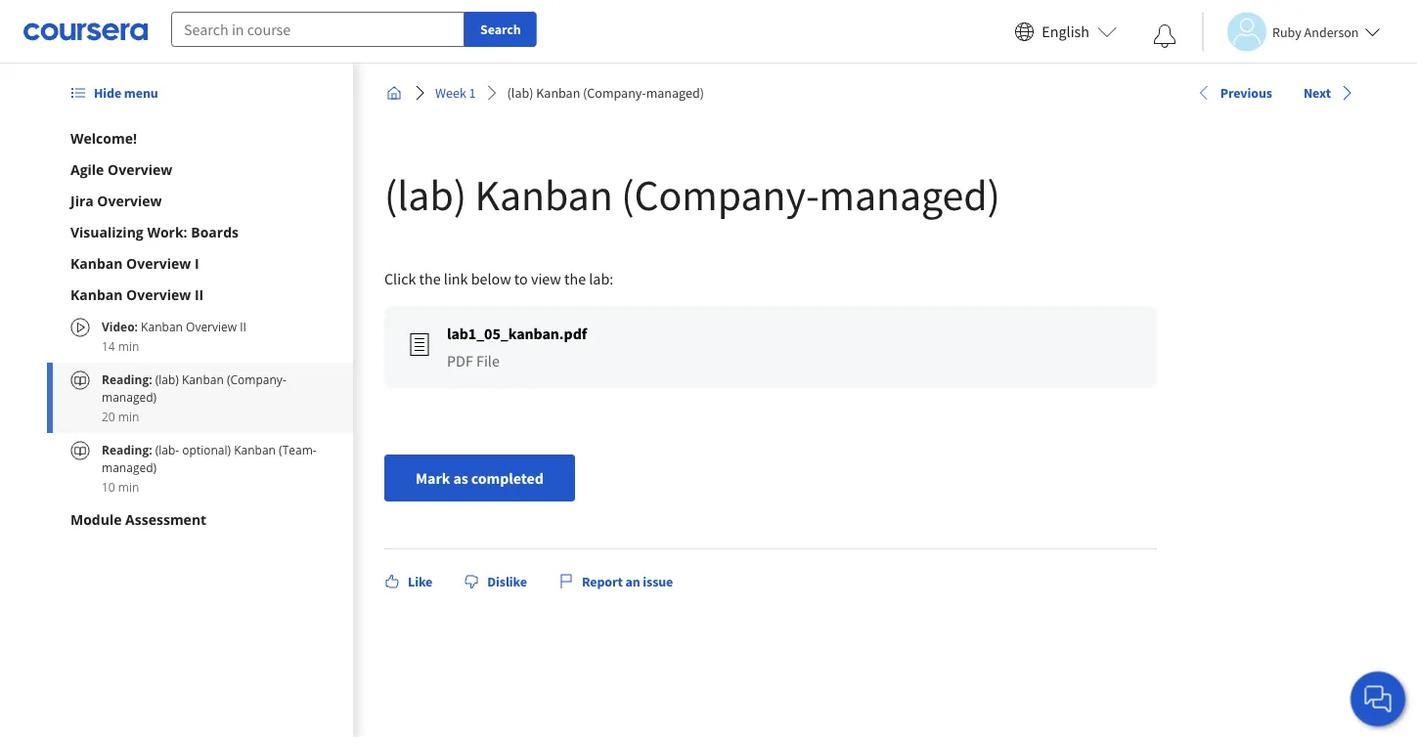Task type: locate. For each thing, give the bounding box(es) containing it.
kanban overview ii button
[[70, 285, 330, 304]]

overview
[[108, 160, 172, 179], [97, 191, 162, 210], [126, 254, 191, 273], [126, 285, 191, 304], [186, 319, 237, 335]]

0 vertical spatial (lab) kanban (company-managed)
[[507, 84, 704, 102]]

0 vertical spatial min
[[118, 338, 139, 354]]

report
[[582, 573, 623, 591]]

agile
[[70, 160, 104, 179]]

ii down kanban overview i dropdown button
[[195, 285, 204, 304]]

kanban left the (team-
[[234, 442, 276, 458]]

overview inside jira overview dropdown button
[[97, 191, 162, 210]]

overview up jira overview in the top of the page
[[108, 160, 172, 179]]

1
[[469, 84, 476, 102]]

to
[[515, 269, 528, 289]]

ii down kanban overview ii dropdown button
[[240, 319, 247, 335]]

overview down kanban overview i
[[126, 285, 191, 304]]

previous button
[[1190, 75, 1281, 110]]

pdf
[[447, 351, 473, 371]]

0 horizontal spatial (lab)
[[155, 371, 179, 387]]

2 horizontal spatial (lab)
[[507, 84, 534, 102]]

(lab) right 1
[[507, 84, 534, 102]]

coursera image
[[23, 16, 148, 47]]

reading: up 20 min
[[102, 371, 155, 387]]

(team-
[[279, 442, 317, 458]]

(company-
[[583, 84, 647, 102], [622, 167, 820, 222], [227, 371, 286, 387]]

1 reading: from the top
[[102, 371, 155, 387]]

next button
[[1296, 75, 1363, 110]]

show notifications image
[[1154, 24, 1177, 48]]

like button
[[377, 565, 441, 600]]

kanban inside dropdown button
[[70, 285, 123, 304]]

1 the from the left
[[419, 269, 441, 289]]

reading:
[[102, 371, 155, 387], [102, 442, 155, 458]]

click the link below to view the lab:
[[385, 269, 614, 289]]

20 min
[[102, 409, 139, 425]]

(lab) kanban (company-managed)
[[507, 84, 704, 102], [385, 167, 1001, 222]]

kanban overview ii
[[70, 285, 204, 304]]

link
[[444, 269, 468, 289]]

visualizing
[[70, 223, 144, 241]]

0 vertical spatial ii
[[195, 285, 204, 304]]

mark as completed
[[416, 469, 544, 488]]

the left lab:
[[565, 269, 586, 289]]

overview inside "agile overview" dropdown button
[[108, 160, 172, 179]]

agile overview button
[[70, 159, 330, 179]]

min right 10
[[118, 479, 139, 495]]

search
[[480, 21, 521, 38]]

2 reading: from the top
[[102, 442, 155, 458]]

the left link
[[419, 269, 441, 289]]

completed
[[472, 469, 544, 488]]

kanban up video:
[[70, 285, 123, 304]]

kanban up view
[[475, 167, 613, 222]]

min right 14
[[118, 338, 139, 354]]

reading: down 20 min
[[102, 442, 155, 458]]

visualizing work: boards
[[70, 223, 239, 241]]

(lab) up click
[[385, 167, 467, 222]]

1 min from the top
[[118, 338, 139, 354]]

1 horizontal spatial the
[[565, 269, 586, 289]]

agile overview
[[70, 160, 172, 179]]

1 horizontal spatial ii
[[240, 319, 247, 335]]

chat with us image
[[1363, 684, 1394, 715]]

visualizing work: boards button
[[70, 222, 330, 242]]

1 vertical spatial (lab)
[[385, 167, 467, 222]]

mark as completed button
[[385, 455, 575, 502]]

kanban down the 'kanban overview ii'
[[141, 319, 183, 335]]

3 min from the top
[[118, 479, 139, 495]]

2 vertical spatial min
[[118, 479, 139, 495]]

hide menu
[[94, 84, 158, 102]]

min
[[118, 338, 139, 354], [118, 409, 139, 425], [118, 479, 139, 495]]

min right "20"
[[118, 409, 139, 425]]

assessment
[[125, 510, 207, 529]]

kanban inside (lab- optional) kanban (team- managed)
[[234, 442, 276, 458]]

10 min
[[102, 479, 139, 495]]

Search in course text field
[[171, 12, 465, 47]]

(lab) down video: kanban overview ii 14 min
[[155, 371, 179, 387]]

(lab)
[[507, 84, 534, 102], [385, 167, 467, 222], [155, 371, 179, 387]]

ii
[[195, 285, 204, 304], [240, 319, 247, 335]]

anderson
[[1305, 23, 1360, 41]]

10
[[102, 479, 115, 495]]

managed) inside (lab- optional) kanban (team- managed)
[[102, 459, 157, 476]]

2 min from the top
[[118, 409, 139, 425]]

1 vertical spatial min
[[118, 409, 139, 425]]

ruby anderson
[[1273, 23, 1360, 41]]

1 vertical spatial ii
[[240, 319, 247, 335]]

kanban down video: kanban overview ii 14 min
[[182, 371, 224, 387]]

the
[[419, 269, 441, 289], [565, 269, 586, 289]]

overview down visualizing work: boards
[[126, 254, 191, 273]]

2 vertical spatial (company-
[[227, 371, 286, 387]]

0 horizontal spatial the
[[419, 269, 441, 289]]

kanban down visualizing
[[70, 254, 123, 273]]

overview down kanban overview ii dropdown button
[[186, 319, 237, 335]]

lab1_05_kanban.pdf pdf file
[[447, 324, 587, 371]]

kanban
[[536, 84, 581, 102], [475, 167, 613, 222], [70, 254, 123, 273], [70, 285, 123, 304], [141, 319, 183, 335], [182, 371, 224, 387], [234, 442, 276, 458]]

week 1
[[435, 84, 476, 102]]

managed)
[[647, 84, 704, 102], [820, 167, 1001, 222], [102, 389, 157, 405], [102, 459, 157, 476]]

module
[[70, 510, 122, 529]]

kanban inside video: kanban overview ii 14 min
[[141, 319, 183, 335]]

14
[[102, 338, 115, 354]]

overview inside kanban overview ii dropdown button
[[126, 285, 191, 304]]

view
[[531, 269, 561, 289]]

0 vertical spatial reading:
[[102, 371, 155, 387]]

2 vertical spatial (lab)
[[155, 371, 179, 387]]

search button
[[465, 12, 537, 47]]

1 horizontal spatial (lab)
[[385, 167, 467, 222]]

home image
[[386, 85, 402, 101]]

previous
[[1221, 84, 1273, 102]]

0 horizontal spatial ii
[[195, 285, 204, 304]]

kanban inside dropdown button
[[70, 254, 123, 273]]

report an issue
[[582, 573, 673, 591]]

1 vertical spatial (lab) kanban (company-managed)
[[385, 167, 1001, 222]]

1 vertical spatial reading:
[[102, 442, 155, 458]]

dislike
[[488, 573, 527, 591]]

english button
[[1007, 0, 1125, 64]]

work:
[[147, 223, 187, 241]]

overview inside kanban overview i dropdown button
[[126, 254, 191, 273]]

module assessment button
[[70, 510, 330, 529]]

2 the from the left
[[565, 269, 586, 289]]

overview for kanban overview ii
[[126, 285, 191, 304]]

overview down agile overview
[[97, 191, 162, 210]]



Task type: vqa. For each thing, say whether or not it's contained in the screenshot.


Task type: describe. For each thing, give the bounding box(es) containing it.
hide
[[94, 84, 122, 102]]

kanban right 1
[[536, 84, 581, 102]]

0 vertical spatial (company-
[[583, 84, 647, 102]]

min inside video: kanban overview ii 14 min
[[118, 338, 139, 354]]

overview for agile overview
[[108, 160, 172, 179]]

(lab) kanban (company- managed)
[[102, 371, 286, 405]]

(lab- optional) kanban (team- managed)
[[102, 442, 317, 476]]

min for (lab-
[[118, 479, 139, 495]]

ruby anderson button
[[1203, 12, 1381, 51]]

ii inside dropdown button
[[195, 285, 204, 304]]

(lab) kanban (company-managed) link
[[500, 75, 712, 111]]

reading: for (lab- optional) kanban (team- managed)
[[102, 442, 155, 458]]

boards
[[191, 223, 239, 241]]

jira overview button
[[70, 191, 330, 210]]

kanban overview i button
[[70, 253, 330, 273]]

below
[[471, 269, 511, 289]]

ii inside video: kanban overview ii 14 min
[[240, 319, 247, 335]]

click
[[385, 269, 416, 289]]

video: kanban overview ii 14 min
[[102, 319, 247, 354]]

mark
[[416, 469, 450, 488]]

0 vertical spatial (lab)
[[507, 84, 534, 102]]

like
[[408, 573, 433, 591]]

overview for jira overview
[[97, 191, 162, 210]]

jira
[[70, 191, 94, 210]]

week
[[435, 84, 467, 102]]

(lab) inside (lab) kanban (company- managed)
[[155, 371, 179, 387]]

reading: for (lab) kanban (company- managed)
[[102, 371, 155, 387]]

welcome!
[[70, 129, 137, 147]]

(lab-
[[155, 442, 179, 458]]

overview for kanban overview i
[[126, 254, 191, 273]]

i
[[195, 254, 199, 273]]

next
[[1304, 84, 1332, 102]]

file
[[477, 351, 500, 371]]

ruby
[[1273, 23, 1302, 41]]

an
[[626, 573, 641, 591]]

english
[[1042, 22, 1090, 42]]

video:
[[102, 319, 138, 335]]

dislike button
[[456, 565, 535, 600]]

kanban inside (lab) kanban (company- managed)
[[182, 371, 224, 387]]

lab1_05_kanban.pdf
[[447, 324, 587, 343]]

view pdf file image
[[408, 333, 432, 357]]

week 1 link
[[428, 75, 484, 111]]

overview inside video: kanban overview ii 14 min
[[186, 319, 237, 335]]

lab:
[[589, 269, 614, 289]]

as
[[453, 469, 468, 488]]

1 vertical spatial (company-
[[622, 167, 820, 222]]

module assessment
[[70, 510, 207, 529]]

report an issue button
[[551, 565, 681, 600]]

jira overview
[[70, 191, 162, 210]]

kanban overview i
[[70, 254, 199, 273]]

managed) inside (lab) kanban (company- managed)
[[102, 389, 157, 405]]

welcome! button
[[70, 128, 330, 148]]

optional)
[[182, 442, 231, 458]]

(company- inside (lab) kanban (company- managed)
[[227, 371, 286, 387]]

hide menu button
[[63, 75, 166, 111]]

min for (lab)
[[118, 409, 139, 425]]

issue
[[643, 573, 673, 591]]

20
[[102, 409, 115, 425]]

menu
[[124, 84, 158, 102]]



